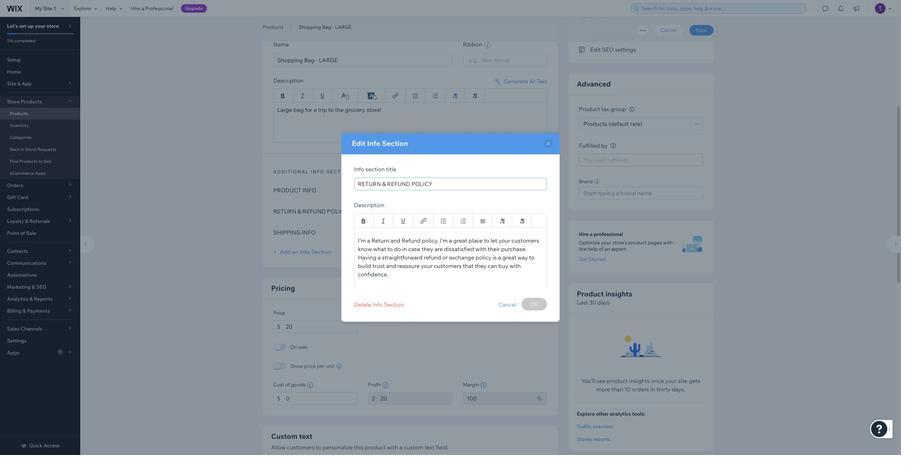 Task type: vqa. For each thing, say whether or not it's contained in the screenshot.
LAST
yes



Task type: describe. For each thing, give the bounding box(es) containing it.
Select box search field
[[469, 54, 542, 66]]

explore for explore other analytics tools:
[[577, 412, 595, 418]]

bag
[[322, 24, 331, 30]]

find products to sell
[[10, 159, 51, 164]]

on sale
[[290, 344, 308, 351]]

info up section
[[367, 139, 381, 148]]

a inside text box
[[314, 106, 317, 113]]

i'm a return and refund policy. i'm a great place to let your customers know what to do in case they are dissatisfied with their purchase. having a straightforward refund or exchange policy is a great way to build trust and reassure your customers that they can buy with confidence.
[[358, 237, 540, 278]]

info inside 'form'
[[300, 248, 310, 256]]

orders
[[632, 387, 650, 394]]

refund
[[303, 208, 326, 215]]

promote this product
[[591, 32, 646, 39]]

buy
[[499, 263, 509, 270]]

2 i'm from the left
[[440, 237, 448, 244]]

save button
[[690, 25, 714, 36]]

products inside popup button
[[21, 99, 42, 105]]

to right 'way'
[[529, 254, 535, 261]]

site
[[679, 378, 688, 385]]

products down the "product tax group"
[[584, 120, 608, 127]]

expert.
[[612, 246, 628, 253]]

ai
[[530, 78, 535, 85]]

back
[[10, 147, 20, 152]]

info tooltip image for profit
[[382, 383, 389, 389]]

to inside sidebar element
[[39, 159, 43, 164]]

more
[[597, 387, 611, 394]]

with down 'way'
[[510, 263, 521, 270]]

sidebar element
[[0, 17, 80, 456]]

traffic overview
[[577, 424, 614, 431]]

build
[[358, 263, 371, 270]]

refund
[[402, 237, 421, 244]]

info inside button
[[373, 301, 383, 309]]

get started
[[579, 257, 606, 263]]

gets
[[689, 378, 701, 385]]

upgrade
[[185, 6, 203, 11]]

1 vertical spatial section
[[311, 248, 332, 256]]

store
[[7, 99, 20, 105]]

(self
[[595, 157, 606, 164]]

section for delete info section
[[384, 301, 404, 309]]

1 i'm from the left
[[358, 237, 366, 244]]

is
[[493, 254, 497, 261]]

Add a product name text field
[[273, 54, 453, 66]]

this inside the "custom text allow customers to personalize this product with a custom text field."
[[354, 444, 364, 451]]

name
[[273, 41, 289, 48]]

group
[[611, 106, 627, 113]]

info for additional
[[311, 169, 325, 175]]

stock
[[25, 147, 37, 152]]

help button
[[101, 0, 127, 17]]

subscriptions link
[[0, 204, 80, 216]]

of for sale
[[20, 230, 25, 237]]

hire for hire a professional
[[131, 5, 140, 12]]

info for product info
[[303, 187, 316, 194]]

0 vertical spatial and
[[391, 237, 401, 244]]

info left section
[[354, 166, 364, 173]]

this inside promote this product button
[[615, 32, 624, 39]]

generate ai text button
[[493, 77, 548, 85]]

large bag for a trip to the grocery store!
[[277, 106, 382, 113]]

store's
[[613, 240, 628, 246]]

see
[[597, 378, 606, 385]]

grocery
[[345, 106, 365, 113]]

info tooltip image for fulfilled by
[[611, 144, 616, 149]]

show price per unit
[[290, 363, 335, 370]]

ribbon
[[463, 41, 484, 48]]

delete info section button
[[354, 298, 404, 312]]

product inside you'll see product insights once your site gets more than 10 orders in thirty days.
[[607, 378, 628, 385]]

custom
[[271, 432, 298, 441]]

your inside you'll see product insights once your site gets more than 10 orders in thirty days.
[[666, 378, 677, 385]]

cost
[[273, 382, 284, 388]]

last
[[577, 300, 588, 307]]

case
[[408, 246, 421, 253]]

up
[[28, 23, 34, 29]]

explore for explore
[[74, 5, 91, 12]]

1 horizontal spatial customers
[[434, 263, 462, 270]]

inventory
[[10, 123, 29, 128]]

0 horizontal spatial products link
[[0, 108, 80, 120]]

product inside optimize your store's product pages with the help of an expert.
[[629, 240, 647, 246]]

stores reports link
[[577, 437, 705, 443]]

on
[[290, 344, 297, 351]]

thirty
[[657, 387, 671, 394]]

pricing
[[271, 284, 295, 293]]

professional
[[594, 232, 623, 238]]

what
[[374, 246, 386, 253]]

seo settings image
[[579, 47, 586, 53]]

the for help
[[579, 246, 587, 253]]

bag
[[294, 106, 304, 113]]

products (default rate)
[[584, 120, 643, 127]]

analytics
[[610, 412, 631, 418]]

set
[[19, 23, 27, 29]]

%
[[538, 395, 542, 402]]

of for goods
[[285, 382, 290, 388]]

once
[[651, 378, 664, 385]]

store!
[[367, 106, 382, 113]]

return & refund policy
[[273, 208, 348, 215]]

your inside sidebar element
[[35, 23, 46, 29]]

customers inside the "custom text allow customers to personalize this product with a custom text field."
[[287, 444, 315, 451]]

1 vertical spatial great
[[503, 254, 517, 261]]

$ for on sale
[[277, 324, 281, 331]]

by
[[601, 142, 608, 149]]

let's set up your store
[[7, 23, 59, 29]]

edit seo settings button
[[579, 45, 636, 55]]

products up name
[[263, 24, 284, 30]]

home link
[[0, 66, 80, 78]]

goods
[[291, 382, 306, 388]]

product info
[[273, 187, 316, 194]]

are
[[435, 246, 443, 253]]

1 vertical spatial they
[[475, 263, 487, 270]]

to inside the "custom text allow customers to personalize this product with a custom text field."
[[316, 444, 322, 451]]

Search for tools, apps, help & more... field
[[640, 4, 805, 13]]

hire for hire a professional
[[579, 232, 589, 238]]

product
[[273, 187, 301, 194]]

in inside sidebar element
[[21, 147, 24, 152]]

flavors
[[445, 187, 463, 194]]

you
[[584, 157, 594, 164]]

products up ecommerce apps
[[20, 159, 38, 164]]

ecommerce apps link
[[0, 168, 80, 180]]

rate)
[[631, 120, 643, 127]]

tools:
[[633, 412, 646, 418]]

store
[[47, 23, 59, 29]]

unit
[[326, 363, 335, 370]]

with inside the "custom text allow customers to personalize this product with a custom text field."
[[387, 444, 398, 451]]

add an info section link
[[273, 248, 332, 256]]

1
[[54, 5, 56, 12]]

0 vertical spatial cancel button
[[655, 25, 683, 36]]

info for basic
[[293, 23, 307, 28]]

sale
[[298, 344, 308, 351]]

product tax group
[[579, 106, 628, 113]]

allow
[[271, 444, 286, 451]]

false text field
[[273, 102, 548, 143]]

add an info section
[[279, 248, 332, 256]]

0 horizontal spatial an
[[292, 248, 299, 256]]

product inside button
[[625, 32, 646, 39]]



Task type: locate. For each thing, give the bounding box(es) containing it.
info down the additional info sections
[[303, 187, 316, 194]]

your right up
[[35, 23, 46, 29]]

1 horizontal spatial hire
[[579, 232, 589, 238]]

0 vertical spatial of
[[20, 230, 25, 237]]

to left personalize
[[316, 444, 322, 451]]

with up policy
[[476, 246, 487, 253]]

e.g., Tech Specs text field
[[354, 178, 547, 191]]

seo
[[602, 46, 614, 53]]

a up dissatisfied
[[449, 237, 452, 244]]

1 vertical spatial text
[[425, 444, 435, 451]]

1/6 completed
[[7, 38, 36, 43]]

0 horizontal spatial they
[[422, 246, 433, 253]]

0 vertical spatial edit
[[591, 46, 601, 53]]

shopping bag - large
[[299, 24, 352, 30]]

1 vertical spatial the
[[579, 246, 587, 253]]

1 horizontal spatial explore
[[577, 412, 595, 418]]

edit left seo
[[591, 46, 601, 53]]

0 vertical spatial section
[[382, 139, 408, 148]]

1 horizontal spatial in
[[403, 246, 407, 253]]

of right help
[[599, 246, 604, 253]]

products link down store products
[[0, 108, 80, 120]]

info left sections
[[311, 169, 325, 175]]

0 horizontal spatial of
[[20, 230, 25, 237]]

a left professional
[[142, 5, 144, 12]]

they down policy.
[[422, 246, 433, 253]]

$ for %
[[372, 395, 375, 402]]

of left sale
[[20, 230, 25, 237]]

0 vertical spatial product
[[579, 106, 600, 113]]

0 vertical spatial customers
[[512, 237, 540, 244]]

in right back on the top left
[[21, 147, 24, 152]]

categories link
[[0, 132, 80, 144]]

0 vertical spatial info
[[293, 23, 307, 28]]

policy
[[476, 254, 492, 261]]

point of sale link
[[0, 228, 80, 240]]

customers up purchase.
[[512, 237, 540, 244]]

help
[[106, 5, 116, 12]]

they
[[422, 246, 433, 253], [475, 263, 487, 270]]

0 horizontal spatial edit
[[352, 139, 366, 148]]

to
[[329, 106, 334, 113], [39, 159, 43, 164], [484, 237, 490, 244], [388, 246, 393, 253], [529, 254, 535, 261], [316, 444, 322, 451]]

find
[[10, 159, 19, 164]]

natural
[[424, 187, 444, 194]]

setup
[[7, 57, 21, 63]]

cancel for topmost "cancel" button
[[661, 27, 677, 33]]

sale
[[26, 230, 36, 237]]

1 horizontal spatial cancel
[[661, 27, 677, 33]]

find products to sell link
[[0, 156, 80, 168]]

product inside product insights last 30 days
[[577, 290, 604, 299]]

2 vertical spatial section
[[384, 301, 404, 309]]

your up thirty
[[666, 378, 677, 385]]

info right add
[[300, 248, 310, 256]]

edit inside edit seo settings button
[[591, 46, 601, 53]]

1 vertical spatial customers
[[434, 263, 462, 270]]

products
[[263, 24, 284, 30], [21, 99, 42, 105], [10, 111, 28, 116], [584, 120, 608, 127], [20, 159, 38, 164]]

0 vertical spatial text
[[299, 432, 313, 441]]

cancel inside button
[[661, 27, 677, 33]]

1 vertical spatial info
[[302, 229, 316, 236]]

stores reports
[[577, 437, 611, 443]]

promote image
[[579, 33, 586, 39]]

0 horizontal spatial great
[[454, 237, 468, 244]]

2 vertical spatial in
[[651, 387, 656, 394]]

1 vertical spatial products link
[[0, 108, 80, 120]]

1 vertical spatial product
[[577, 290, 604, 299]]

an right add
[[292, 248, 299, 256]]

personalize
[[323, 444, 353, 451]]

a up know
[[367, 237, 370, 244]]

product up 30
[[577, 290, 604, 299]]

info up the add an info section
[[302, 229, 316, 236]]

cancel button left save
[[655, 25, 683, 36]]

great down purchase.
[[503, 254, 517, 261]]

bag
[[392, 187, 404, 194]]

$ down profit
[[372, 395, 375, 402]]

for
[[305, 106, 313, 113]]

your down professional
[[601, 240, 612, 246]]

description
[[273, 77, 304, 84], [354, 202, 385, 209]]

info tooltip image right the by
[[611, 144, 616, 149]]

0 vertical spatial description
[[273, 77, 304, 84]]

0 vertical spatial the
[[335, 106, 344, 113]]

my site 1
[[35, 5, 56, 12]]

section down shipping info
[[311, 248, 332, 256]]

0 vertical spatial hire
[[131, 5, 140, 12]]

info right delete
[[373, 301, 383, 309]]

description inside 'form'
[[273, 77, 304, 84]]

your
[[35, 23, 46, 29], [499, 237, 511, 244], [601, 240, 612, 246], [421, 263, 433, 270], [666, 378, 677, 385]]

1 horizontal spatial this
[[615, 32, 624, 39]]

return
[[273, 208, 296, 215]]

this right personalize
[[354, 444, 364, 451]]

great
[[454, 237, 468, 244], [503, 254, 517, 261]]

product for tax
[[579, 106, 600, 113]]

0 horizontal spatial cancel
[[499, 301, 517, 309]]

a inside the "custom text allow customers to personalize this product with a custom text field."
[[400, 444, 403, 451]]

2 vertical spatial customers
[[287, 444, 315, 451]]

great up dissatisfied
[[454, 237, 468, 244]]

exchange
[[449, 254, 475, 261]]

an left expert.
[[605, 246, 611, 253]]

info right basic at top
[[293, 23, 307, 28]]

cancel for "cancel" button to the left
[[499, 301, 517, 309]]

the left grocery
[[335, 106, 344, 113]]

2 horizontal spatial in
[[651, 387, 656, 394]]

1 horizontal spatial the
[[579, 246, 587, 253]]

1 horizontal spatial info
[[311, 169, 325, 175]]

the inside optimize your store's product pages with the help of an expert.
[[579, 246, 587, 253]]

1/6
[[7, 38, 13, 43]]

info tooltip image for cost of goods
[[307, 383, 313, 389]]

your right 'let'
[[499, 237, 511, 244]]

1 vertical spatial and
[[386, 263, 396, 270]]

or
[[443, 254, 448, 261]]

a left custom
[[400, 444, 403, 451]]

1 horizontal spatial products link
[[259, 24, 287, 31]]

basic
[[273, 23, 291, 28]]

with left custom
[[387, 444, 398, 451]]

1 vertical spatial cancel button
[[499, 298, 517, 312]]

delete
[[354, 301, 371, 309]]

you (self fulfilled)
[[584, 157, 629, 164]]

point
[[7, 230, 19, 237]]

quick access
[[29, 443, 60, 449]]

days
[[598, 300, 610, 307]]

1 horizontal spatial an
[[605, 246, 611, 253]]

and up do
[[391, 237, 401, 244]]

None text field
[[286, 321, 358, 333]]

insights inside you'll see product insights once your site gets more than 10 orders in thirty days.
[[629, 378, 650, 385]]

1 vertical spatial insights
[[629, 378, 650, 385]]

hire a professional link
[[127, 0, 178, 17]]

text right 'custom'
[[299, 432, 313, 441]]

2 horizontal spatial of
[[599, 246, 604, 253]]

0 horizontal spatial this
[[354, 444, 364, 451]]

1 horizontal spatial of
[[285, 382, 290, 388]]

products link up name
[[259, 24, 287, 31]]

policy.
[[422, 237, 439, 244]]

0 horizontal spatial text
[[299, 432, 313, 441]]

0 vertical spatial in
[[21, 147, 24, 152]]

with inside optimize your store's product pages with the help of an expert.
[[663, 240, 673, 246]]

your down refund
[[421, 263, 433, 270]]

that
[[463, 263, 474, 270]]

customers down 'custom'
[[287, 444, 315, 451]]

and right trust on the bottom left
[[386, 263, 396, 270]]

ecommerce
[[10, 171, 34, 176]]

0 vertical spatial explore
[[74, 5, 91, 12]]

price
[[304, 363, 316, 370]]

0 vertical spatial products link
[[259, 24, 287, 31]]

0 horizontal spatial hire
[[131, 5, 140, 12]]

info tooltip image right goods
[[307, 383, 313, 389]]

to right trip
[[329, 106, 334, 113]]

to left 'let'
[[484, 237, 490, 244]]

0 vertical spatial insights
[[606, 290, 633, 299]]

to left the sell
[[39, 159, 43, 164]]

days.
[[672, 387, 686, 394]]

$ down price
[[277, 324, 281, 331]]

product for insights
[[577, 290, 604, 299]]

delete info section
[[354, 301, 404, 309]]

create coupon
[[591, 18, 629, 25]]

description down 12"
[[354, 202, 385, 209]]

store products
[[7, 99, 42, 105]]

0 horizontal spatial explore
[[74, 5, 91, 12]]

i'm up know
[[358, 237, 366, 244]]

started
[[589, 257, 606, 263]]

tax
[[602, 106, 610, 113]]

1 horizontal spatial edit
[[591, 46, 601, 53]]

of
[[20, 230, 25, 237], [599, 246, 604, 253], [285, 382, 290, 388]]

info
[[303, 187, 316, 194], [302, 229, 316, 236]]

&
[[298, 208, 301, 215]]

edit for edit seo settings
[[591, 46, 601, 53]]

fulfilled
[[579, 142, 600, 149]]

1 vertical spatial description
[[354, 202, 385, 209]]

info tooltip image right profit
[[382, 383, 389, 389]]

of right cost
[[285, 382, 290, 388]]

1 horizontal spatial great
[[503, 254, 517, 261]]

0 vertical spatial cancel
[[661, 27, 677, 33]]

8"
[[385, 187, 391, 194]]

your inside optimize your store's product pages with the help of an expert.
[[601, 240, 612, 246]]

edit seo settings
[[591, 46, 636, 53]]

12" x 8" bag  cotton  natural flavors
[[372, 187, 463, 194]]

hire inside 'form'
[[579, 232, 589, 238]]

trip
[[318, 106, 327, 113]]

inventory link
[[0, 120, 80, 132]]

section
[[382, 139, 408, 148], [311, 248, 332, 256], [384, 301, 404, 309]]

basic info
[[273, 23, 307, 28]]

0 vertical spatial great
[[454, 237, 468, 244]]

an inside optimize your store's product pages with the help of an expert.
[[605, 246, 611, 253]]

info tooltip image
[[481, 383, 487, 389]]

$
[[277, 324, 281, 331], [277, 395, 281, 402], [372, 395, 375, 402]]

1 vertical spatial this
[[354, 444, 364, 451]]

explore right 1
[[74, 5, 91, 12]]

section for edit info section
[[382, 139, 408, 148]]

insights up days
[[606, 290, 633, 299]]

1 horizontal spatial i'm
[[440, 237, 448, 244]]

insights
[[606, 290, 633, 299], [629, 378, 650, 385]]

section right delete
[[384, 301, 404, 309]]

1 horizontal spatial cancel button
[[655, 25, 683, 36]]

description up large
[[273, 77, 304, 84]]

the left help
[[579, 246, 587, 253]]

0 horizontal spatial description
[[273, 77, 304, 84]]

explore up "traffic"
[[577, 412, 595, 418]]

the for grocery
[[335, 106, 344, 113]]

purchase.
[[502, 246, 527, 253]]

product left tax
[[579, 106, 600, 113]]

automations link
[[0, 269, 80, 281]]

2 horizontal spatial customers
[[512, 237, 540, 244]]

large
[[277, 106, 292, 113]]

access
[[44, 443, 60, 449]]

section up title
[[382, 139, 408, 148]]

hire up optimize
[[579, 232, 589, 238]]

you'll
[[582, 378, 595, 385]]

return
[[372, 237, 389, 244]]

with right pages
[[663, 240, 673, 246]]

0 horizontal spatial i'm
[[358, 237, 366, 244]]

1 vertical spatial explore
[[577, 412, 595, 418]]

product inside the "custom text allow customers to personalize this product with a custom text field."
[[365, 444, 386, 451]]

shopping
[[299, 24, 321, 30]]

stores
[[577, 437, 592, 443]]

this down coupon
[[615, 32, 624, 39]]

in inside you'll see product insights once your site gets more than 10 orders in thirty days.
[[651, 387, 656, 394]]

in right do
[[403, 246, 407, 253]]

apps
[[35, 171, 46, 176]]

their
[[488, 246, 500, 253]]

1 vertical spatial in
[[403, 246, 407, 253]]

Start typing a brand name field
[[582, 188, 701, 200]]

in
[[21, 147, 24, 152], [403, 246, 407, 253], [651, 387, 656, 394]]

fulfilled)
[[607, 157, 629, 164]]

traffic overview link
[[577, 424, 705, 431]]

insights inside product insights last 30 days
[[606, 290, 633, 299]]

edit up section
[[352, 139, 366, 148]]

insights up orders
[[629, 378, 650, 385]]

promote coupon image
[[579, 18, 586, 25]]

2 vertical spatial of
[[285, 382, 290, 388]]

0 horizontal spatial info
[[293, 23, 307, 28]]

you'll see product insights once your site gets more than 10 orders in thirty days.
[[582, 378, 701, 394]]

1 horizontal spatial description
[[354, 202, 385, 209]]

customers down or
[[434, 263, 462, 270]]

show
[[290, 363, 303, 370]]

products right store
[[21, 99, 42, 105]]

0 vertical spatial this
[[615, 32, 624, 39]]

0 horizontal spatial in
[[21, 147, 24, 152]]

create coupon button
[[579, 16, 629, 26]]

having
[[358, 254, 377, 261]]

to left do
[[388, 246, 393, 253]]

a right is
[[498, 254, 501, 261]]

i'm up are
[[440, 237, 448, 244]]

$ down cost
[[277, 395, 281, 402]]

of inside sidebar element
[[20, 230, 25, 237]]

1 horizontal spatial they
[[475, 263, 487, 270]]

form
[[77, 0, 902, 456]]

(default
[[609, 120, 629, 127]]

a up optimize
[[590, 232, 593, 238]]

in down once
[[651, 387, 656, 394]]

cancel button left ok button
[[499, 298, 517, 312]]

1 horizontal spatial text
[[425, 444, 435, 451]]

to inside false text box
[[329, 106, 334, 113]]

hire right help button
[[131, 5, 140, 12]]

info
[[293, 23, 307, 28], [311, 169, 325, 175]]

1 vertical spatial edit
[[352, 139, 366, 148]]

the inside false text box
[[335, 106, 344, 113]]

cancel left save
[[661, 27, 677, 33]]

my
[[35, 5, 42, 12]]

settings link
[[0, 335, 80, 347]]

section inside button
[[384, 301, 404, 309]]

0 horizontal spatial the
[[335, 106, 344, 113]]

of inside optimize your store's product pages with the help of an expert.
[[599, 246, 604, 253]]

false text field
[[354, 228, 547, 288]]

text left the field. on the bottom of page
[[425, 444, 435, 451]]

a right for
[[314, 106, 317, 113]]

1 vertical spatial cancel
[[499, 301, 517, 309]]

edit for edit info section
[[352, 139, 366, 148]]

form containing advanced
[[77, 0, 902, 456]]

they down policy
[[475, 263, 487, 270]]

products up the inventory at top left
[[10, 111, 28, 116]]

in inside i'm a return and refund policy. i'm a great place to let your customers know what to do in case they are dissatisfied with their purchase. having a straightforward refund or exchange policy is a great way to build trust and reassure your customers that they can buy with confidence.
[[403, 246, 407, 253]]

None text field
[[286, 393, 358, 405], [381, 393, 453, 405], [463, 393, 534, 405], [286, 393, 358, 405], [381, 393, 453, 405], [463, 393, 534, 405]]

a down what
[[378, 254, 381, 261]]

info tooltip image
[[630, 107, 635, 112], [611, 144, 616, 149], [307, 383, 313, 389], [382, 383, 389, 389]]

ok button
[[522, 298, 547, 311]]

cotton
[[405, 187, 423, 194]]

info for shipping info
[[302, 229, 316, 236]]

0 horizontal spatial cancel button
[[499, 298, 517, 312]]

1 vertical spatial hire
[[579, 232, 589, 238]]

0 vertical spatial they
[[422, 246, 433, 253]]

professional
[[145, 5, 173, 12]]

let's
[[7, 23, 18, 29]]

0 horizontal spatial customers
[[287, 444, 315, 451]]

explore inside 'form'
[[577, 412, 595, 418]]

1 vertical spatial info
[[311, 169, 325, 175]]

0 vertical spatial info
[[303, 187, 316, 194]]

cancel left ok button
[[499, 301, 517, 309]]

shipping info
[[273, 229, 316, 236]]

info tooltip image right group
[[630, 107, 635, 112]]

1 vertical spatial of
[[599, 246, 604, 253]]



